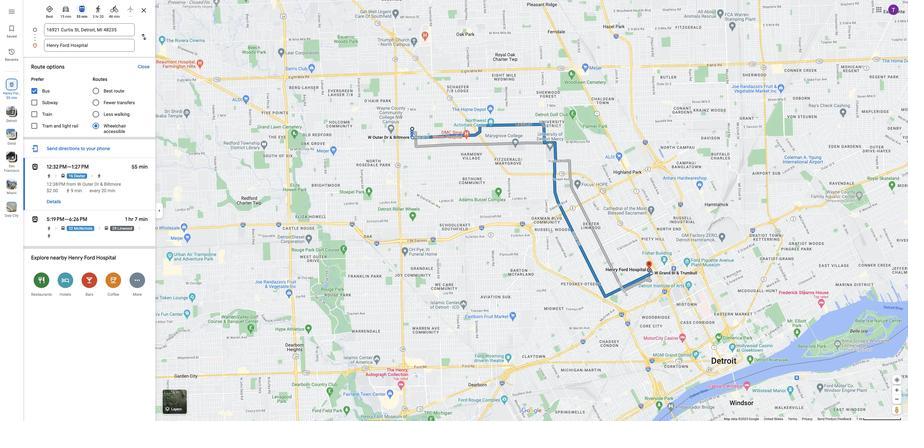 Task type: describe. For each thing, give the bounding box(es) containing it.
tram
[[42, 123, 53, 129]]

w
[[77, 182, 81, 187]]

bus
[[42, 88, 50, 94]]

hospital inside henry ford hospital
[[5, 96, 18, 100]]

29 linwood
[[112, 226, 132, 231]]

flights image
[[127, 5, 134, 13]]

12:38 pm
[[47, 182, 65, 187]]

routes
[[93, 76, 107, 82]]

48
[[109, 15, 113, 19]]

, then image
[[97, 226, 102, 231]]

send product feedback
[[817, 417, 851, 421]]

 for 12:32 pm
[[31, 163, 39, 172]]

min inside 55 min radio
[[81, 15, 87, 19]]

12:38 pm from w outer dr & biltmore $2.00
[[47, 182, 121, 193]]

bus image
[[61, 174, 65, 178]]

options
[[46, 64, 65, 70]]

best route
[[104, 88, 124, 94]]

send product feedback button
[[817, 417, 851, 421]]

recents
[[5, 57, 18, 62]]

fewer transfers
[[104, 100, 135, 105]]

details button
[[43, 196, 64, 208]]

saved
[[7, 34, 17, 39]]

9
[[71, 188, 73, 193]]

google maps element
[[0, 0, 908, 421]]

2 for detroit
[[12, 110, 14, 115]]

san francisco
[[4, 164, 19, 173]]

product
[[825, 417, 837, 421]]

francisco
[[4, 169, 19, 173]]

4 places element
[[7, 155, 14, 161]]

 inside list
[[9, 81, 15, 88]]

2 places element for detroit
[[7, 109, 14, 115]]

bus image for 32
[[61, 226, 65, 231]]

walk image
[[47, 233, 51, 238]]

©2023
[[738, 417, 748, 421]]

train
[[42, 112, 52, 117]]

7
[[135, 216, 138, 223]]

footer inside google maps element
[[724, 417, 856, 421]]

coffee
[[108, 292, 119, 297]]

walk image for 12:32 pm — 1:27 pm
[[47, 174, 51, 178]]

3 hr 20 radio
[[91, 3, 105, 19]]

privacy
[[802, 417, 813, 421]]

min inside 15 min option
[[65, 15, 71, 19]]

tram and light rail
[[42, 123, 78, 129]]

more
[[133, 292, 142, 297]]

zoom out image
[[894, 397, 899, 402]]

min inside the '48 min' radio
[[114, 15, 120, 19]]

best travel modes image
[[46, 5, 53, 13]]

2 for doral
[[12, 133, 14, 137]]

ford inside directions main content
[[84, 255, 95, 261]]

send for send directions to your phone
[[47, 146, 57, 152]]

ford inside henry ford hospital
[[13, 91, 20, 96]]

12:32 pm
[[47, 164, 67, 170]]

1 for 1 hr 7 min
[[125, 216, 127, 223]]

henry inside henry ford hospital
[[3, 91, 12, 96]]

3 hr 20
[[93, 15, 104, 19]]

48 min radio
[[108, 3, 121, 19]]

&
[[100, 182, 103, 187]]

15
[[60, 15, 64, 19]]

3
[[93, 15, 95, 19]]

55 min inside  list
[[6, 96, 17, 100]]

29
[[112, 226, 117, 231]]

20 inside directions main content
[[101, 188, 107, 193]]

walk image up & at left
[[97, 174, 102, 178]]

, then image down 5:19 pm
[[54, 226, 58, 231]]

less
[[104, 112, 113, 117]]

feedback
[[838, 417, 851, 421]]

biltmore
[[104, 182, 121, 187]]

terms
[[788, 417, 797, 421]]

explore nearby henry ford hospital
[[31, 255, 116, 261]]

55 min inside directions main content
[[132, 164, 148, 170]]

outer
[[82, 182, 93, 187]]

16 dexter
[[69, 174, 85, 178]]

route
[[31, 64, 45, 70]]

united states button
[[764, 417, 783, 421]]

explore
[[31, 255, 49, 261]]

restaurants button
[[29, 268, 53, 301]]

from
[[66, 182, 76, 187]]

directions
[[58, 146, 80, 152]]

walking
[[114, 112, 130, 117]]

more button
[[125, 268, 149, 301]]

accessible
[[104, 129, 125, 134]]

prefer bus
[[31, 76, 50, 94]]

55 min radio
[[75, 3, 89, 19]]

data
[[731, 417, 737, 421]]

driving image
[[62, 5, 70, 13]]

20 inside radio
[[100, 15, 104, 19]]

hr for 1
[[128, 216, 134, 223]]

close directions image
[[140, 6, 148, 14]]

55 inside radio
[[76, 15, 81, 19]]

dexter
[[74, 174, 85, 178]]

transit image
[[78, 5, 86, 13]]

1 list item from the top
[[23, 23, 155, 44]]

dr
[[94, 182, 99, 187]]

close button
[[134, 61, 153, 73]]

layers
[[171, 408, 182, 412]]

transit image for 12:32 pm
[[31, 163, 39, 172]]

6:26 pm
[[69, 216, 87, 223]]

best for best route
[[104, 88, 113, 94]]

1:27 pm
[[71, 164, 89, 170]]

show your location image
[[894, 377, 900, 383]]

1 hr 7 min
[[125, 216, 148, 223]]

directions main content
[[23, 0, 155, 421]]

map
[[724, 417, 730, 421]]

google
[[749, 417, 759, 421]]

states
[[774, 417, 783, 421]]

wheelchair accessible
[[104, 123, 126, 134]]

saved button
[[0, 22, 23, 40]]

every 20 min
[[90, 188, 115, 193]]



Task type: locate. For each thing, give the bounding box(es) containing it.
1 vertical spatial hr
[[128, 216, 134, 223]]

1 horizontal spatial 55
[[76, 15, 81, 19]]

1 horizontal spatial hospital
[[96, 255, 116, 261]]

san
[[9, 164, 15, 168]]

henry
[[3, 91, 12, 96], [68, 255, 83, 261]]

2
[[12, 110, 14, 115], [12, 133, 14, 137]]

0 vertical spatial best
[[46, 15, 53, 19]]

menu image
[[8, 8, 16, 16]]

1 vertical spatial transit image
[[31, 215, 39, 224]]

1 horizontal spatial send
[[817, 417, 825, 421]]

bus image for 29
[[104, 226, 109, 231]]

send for send product feedback
[[817, 417, 825, 421]]

send inside the "send product feedback" "button"
[[817, 417, 825, 421]]

0 vertical spatial 1
[[125, 216, 127, 223]]

bus image right , then icon
[[104, 226, 109, 231]]

0 vertical spatial 
[[9, 81, 15, 88]]

, then image up outer
[[90, 174, 95, 178]]

4
[[12, 155, 14, 160]]

terms button
[[788, 417, 797, 421]]

1 horizontal spatial henry
[[68, 255, 83, 261]]

list item down "3"
[[23, 23, 155, 44]]

— for 12:32 pm
[[67, 164, 71, 170]]

to
[[81, 146, 85, 152]]

20
[[100, 15, 104, 19], [101, 188, 107, 193]]

, then image down 1 hr 7 min
[[137, 226, 142, 231]]

list inside google maps element
[[23, 23, 155, 52]]

 list
[[0, 0, 23, 421]]

miami
[[7, 191, 17, 195]]

0 vertical spatial henry
[[3, 91, 12, 96]]

miami button
[[0, 176, 23, 197]]

henry right nearby
[[68, 255, 83, 261]]

daly city button
[[0, 199, 23, 219]]

henry ford hospital
[[3, 91, 20, 100]]

walk image
[[47, 174, 51, 178], [97, 174, 102, 178], [47, 226, 51, 231]]

48 min
[[109, 15, 120, 19]]

hr left 7
[[128, 216, 134, 223]]

walking image inside 3 hr 20 radio
[[94, 5, 102, 13]]

1 horizontal spatial walking image
[[94, 5, 102, 13]]

2 list item from the top
[[23, 39, 155, 52]]

1 vertical spatial 1
[[856, 417, 858, 421]]

hr inside directions main content
[[128, 216, 134, 223]]

0 vertical spatial ford
[[13, 91, 20, 96]]

2 places element for doral
[[7, 132, 14, 138]]

2 up doral
[[12, 133, 14, 137]]

1 horizontal spatial 55 min
[[76, 15, 87, 19]]

wheelchair
[[104, 123, 126, 129]]

hospital
[[5, 96, 18, 100], [96, 255, 116, 261]]

henry inside directions main content
[[68, 255, 83, 261]]

55 inside  list
[[6, 96, 10, 100]]

list item
[[23, 23, 155, 44], [23, 39, 155, 52]]

1 vertical spatial henry
[[68, 255, 83, 261]]

2 up detroit in the left top of the page
[[12, 110, 14, 115]]

hr right "3"
[[96, 15, 99, 19]]

0 horizontal spatial 55 min
[[6, 96, 17, 100]]

0 horizontal spatial hr
[[96, 15, 99, 19]]

1 vertical spatial 
[[31, 163, 39, 172]]

1 horizontal spatial 1
[[856, 417, 858, 421]]

send inside send directions to your phone button
[[47, 146, 57, 152]]

0 vertical spatial walking image
[[94, 5, 102, 13]]

walking image
[[94, 5, 102, 13], [66, 189, 70, 193]]

Best radio
[[43, 3, 56, 19]]

2 transit image from the top
[[31, 215, 39, 224]]

none field down "3"
[[47, 23, 132, 36]]

0 horizontal spatial walking image
[[66, 189, 70, 193]]

light
[[62, 123, 71, 129]]

2 vertical spatial 55 min
[[132, 164, 148, 170]]

15 min radio
[[59, 3, 73, 19]]

route
[[114, 88, 124, 94]]

0 vertical spatial hospital
[[5, 96, 18, 100]]

daly city
[[5, 214, 19, 218]]

 for 5:19 pm
[[31, 215, 39, 224]]

0 horizontal spatial ford
[[13, 91, 20, 96]]

1 for 1 mi
[[856, 417, 858, 421]]

ford up bars button
[[84, 255, 95, 261]]

rail
[[72, 123, 78, 129]]

, then image left bus image
[[54, 174, 58, 178]]

walk image up walk icon
[[47, 226, 51, 231]]

1 horizontal spatial best
[[104, 88, 113, 94]]

best inside best radio
[[46, 15, 53, 19]]

1 vertical spatial hospital
[[96, 255, 116, 261]]

united states
[[764, 417, 783, 421]]

details
[[47, 199, 61, 205]]

hospital inside directions main content
[[96, 255, 116, 261]]

2 places element up detroit in the left top of the page
[[7, 109, 14, 115]]

route options
[[31, 64, 65, 70]]

every
[[90, 188, 100, 193]]

best inside directions main content
[[104, 88, 113, 94]]

2 vertical spatial 55
[[132, 164, 138, 170]]

1 left the mi
[[856, 417, 858, 421]]

1 bus image from the left
[[61, 226, 65, 231]]

hr inside radio
[[96, 15, 99, 19]]

0 vertical spatial none field
[[47, 23, 132, 36]]

1 2 from the top
[[12, 110, 14, 115]]

2 horizontal spatial 55 min
[[132, 164, 148, 170]]

map data ©2023 google
[[724, 417, 759, 421]]

list
[[23, 23, 155, 52]]

1 vertical spatial 55 min
[[6, 96, 17, 100]]

transit image
[[31, 163, 39, 172], [31, 215, 39, 224]]

ford left prefer bus
[[13, 91, 20, 96]]

55 inside directions main content
[[132, 164, 138, 170]]

0 vertical spatial transit image
[[31, 163, 39, 172]]

0 vertical spatial —
[[67, 164, 71, 170]]

phone
[[97, 146, 110, 152]]

0 vertical spatial 55 min
[[76, 15, 87, 19]]

0 horizontal spatial henry
[[3, 91, 12, 96]]

55 min
[[76, 15, 87, 19], [6, 96, 17, 100], [132, 164, 148, 170]]

1 vertical spatial —
[[64, 216, 69, 223]]

doral
[[8, 142, 16, 146]]

2 vertical spatial 
[[31, 215, 39, 224]]

1 mi
[[856, 417, 863, 421]]

2 2 from the top
[[12, 133, 14, 137]]

subway
[[42, 100, 58, 105]]

1 horizontal spatial hr
[[128, 216, 134, 223]]

show street view coverage image
[[892, 405, 902, 415]]

16
[[69, 174, 73, 178]]

recents button
[[0, 45, 23, 63]]

1 horizontal spatial bus image
[[104, 226, 109, 231]]

5:19 pm
[[47, 216, 64, 223]]

0 vertical spatial send
[[47, 146, 57, 152]]

min
[[65, 15, 71, 19], [81, 15, 87, 19], [114, 15, 120, 19], [11, 96, 17, 100], [139, 164, 148, 170], [74, 188, 82, 193], [108, 188, 115, 193], [139, 216, 148, 223]]

nearby
[[50, 255, 67, 261]]

hospital up detroit in the left top of the page
[[5, 96, 18, 100]]

hr for 3
[[96, 15, 99, 19]]

footer
[[724, 417, 856, 421]]

prefer
[[31, 76, 44, 82]]

and
[[54, 123, 61, 129]]

none field destination henry ford hospital
[[47, 39, 132, 52]]

transit image right city
[[31, 215, 39, 224]]

1 2 places element from the top
[[7, 109, 14, 115]]

close
[[138, 64, 150, 70]]

2 places element
[[7, 109, 14, 115], [7, 132, 14, 138]]

0 horizontal spatial hospital
[[5, 96, 18, 100]]

2 horizontal spatial 55
[[132, 164, 138, 170]]

privacy button
[[802, 417, 813, 421]]

12:32 pm — 1:27 pm
[[47, 164, 89, 170]]

transit image left 12:32 pm
[[31, 163, 39, 172]]

0 vertical spatial 20
[[100, 15, 104, 19]]

send directions to your phone
[[47, 146, 110, 152]]

Starting point 16921 Curtis St, Detroit, MI 48235 field
[[47, 26, 132, 34]]

55 min inside radio
[[76, 15, 87, 19]]

zoom in image
[[894, 388, 899, 393]]

1 vertical spatial none field
[[47, 39, 132, 52]]

none field starting point 16921 curtis st, detroit, mi 48235
[[47, 23, 132, 36]]

1 transit image from the top
[[31, 163, 39, 172]]

1 mi button
[[856, 417, 901, 421]]

walk image for 5:19 pm — 6:26 pm
[[47, 226, 51, 231]]

1 horizontal spatial ford
[[84, 255, 95, 261]]

walking image left "9"
[[66, 189, 70, 193]]

your
[[86, 146, 96, 152]]

daly
[[5, 214, 12, 218]]

less walking
[[104, 112, 130, 117]]

best left route
[[104, 88, 113, 94]]

0 horizontal spatial best
[[46, 15, 53, 19]]

bus image left '32'
[[61, 226, 65, 231]]

 up henry ford hospital
[[9, 81, 15, 88]]

1 vertical spatial send
[[817, 417, 825, 421]]

Destination Henry Ford Hospital field
[[47, 41, 132, 49]]

0 horizontal spatial send
[[47, 146, 57, 152]]

1 vertical spatial 55
[[6, 96, 10, 100]]

55
[[76, 15, 81, 19], [6, 96, 10, 100], [132, 164, 138, 170]]

32
[[69, 226, 73, 231]]

9 min
[[71, 188, 82, 193]]

1 none field from the top
[[47, 23, 132, 36]]

send left product on the right bottom
[[817, 417, 825, 421]]

henry up detroit in the left top of the page
[[3, 91, 12, 96]]

linwood
[[118, 226, 132, 231]]

hotels
[[60, 292, 71, 297]]

0 vertical spatial 55
[[76, 15, 81, 19]]

hospital up coffee button at the bottom of page
[[96, 255, 116, 261]]

1 vertical spatial best
[[104, 88, 113, 94]]

2 2 places element from the top
[[7, 132, 14, 138]]

walk image up 12:38 pm
[[47, 174, 51, 178]]

reverse starting point and destination image
[[140, 33, 148, 41]]

cycling image
[[110, 5, 118, 13]]

$2.00
[[47, 188, 58, 193]]

city
[[12, 214, 19, 218]]

send left "directions"
[[47, 146, 57, 152]]

1
[[125, 216, 127, 223], [856, 417, 858, 421]]

None field
[[47, 23, 132, 36], [47, 39, 132, 52]]

0 vertical spatial 2
[[12, 110, 14, 115]]

 right city
[[31, 215, 39, 224]]

None radio
[[124, 3, 137, 17]]

— up 16
[[67, 164, 71, 170]]

fewer
[[104, 100, 116, 105]]

20 down & at left
[[101, 188, 107, 193]]

0 vertical spatial 2 places element
[[7, 109, 14, 115]]

bars
[[85, 292, 93, 297]]

transfers
[[117, 100, 135, 105]]

none field down starting point 16921 curtis st, detroit, mi 48235 field
[[47, 39, 132, 52]]

1 vertical spatial ford
[[84, 255, 95, 261]]

1 vertical spatial walking image
[[66, 189, 70, 193]]

0 horizontal spatial 1
[[125, 216, 127, 223]]

0 vertical spatial hr
[[96, 15, 99, 19]]

send directions to your phone button
[[44, 142, 113, 155]]

send
[[47, 146, 57, 152], [817, 417, 825, 421]]

coffee button
[[101, 268, 125, 301]]

transit image for 5:19 pm
[[31, 215, 39, 224]]

2 places element up doral
[[7, 132, 14, 138]]

1 up linwood
[[125, 216, 127, 223]]

1 inside directions main content
[[125, 216, 127, 223]]

— for 5:19 pm
[[64, 216, 69, 223]]

best down best travel modes icon
[[46, 15, 53, 19]]

united
[[764, 417, 773, 421]]

, then image
[[54, 174, 58, 178], [90, 174, 95, 178], [54, 226, 58, 231], [137, 226, 142, 231]]

20 right "3"
[[100, 15, 104, 19]]

restaurants
[[31, 292, 52, 297]]

0 horizontal spatial 55
[[6, 96, 10, 100]]

google account: tyler black  
(blacklashes1000@gmail.com) image
[[888, 4, 899, 15]]

2 bus image from the left
[[104, 226, 109, 231]]

best for best
[[46, 15, 53, 19]]

walking image up 3 hr 20
[[94, 5, 102, 13]]

bus image
[[61, 226, 65, 231], [104, 226, 109, 231]]

min inside  list
[[11, 96, 17, 100]]

0 horizontal spatial bus image
[[61, 226, 65, 231]]

1 vertical spatial 2 places element
[[7, 132, 14, 138]]

15 min
[[60, 15, 71, 19]]

best
[[46, 15, 53, 19], [104, 88, 113, 94]]

— up '32'
[[64, 216, 69, 223]]

list item down starting point 16921 curtis st, detroit, mi 48235 field
[[23, 39, 155, 52]]

2 none field from the top
[[47, 39, 132, 52]]

1 vertical spatial 2
[[12, 133, 14, 137]]

1 vertical spatial 20
[[101, 188, 107, 193]]

 left 12:32 pm
[[31, 163, 39, 172]]

footer containing map data ©2023 google
[[724, 417, 856, 421]]

collapse side panel image
[[156, 207, 163, 214]]



Task type: vqa. For each thing, say whether or not it's contained in the screenshot.
bottommost Transit image
yes



